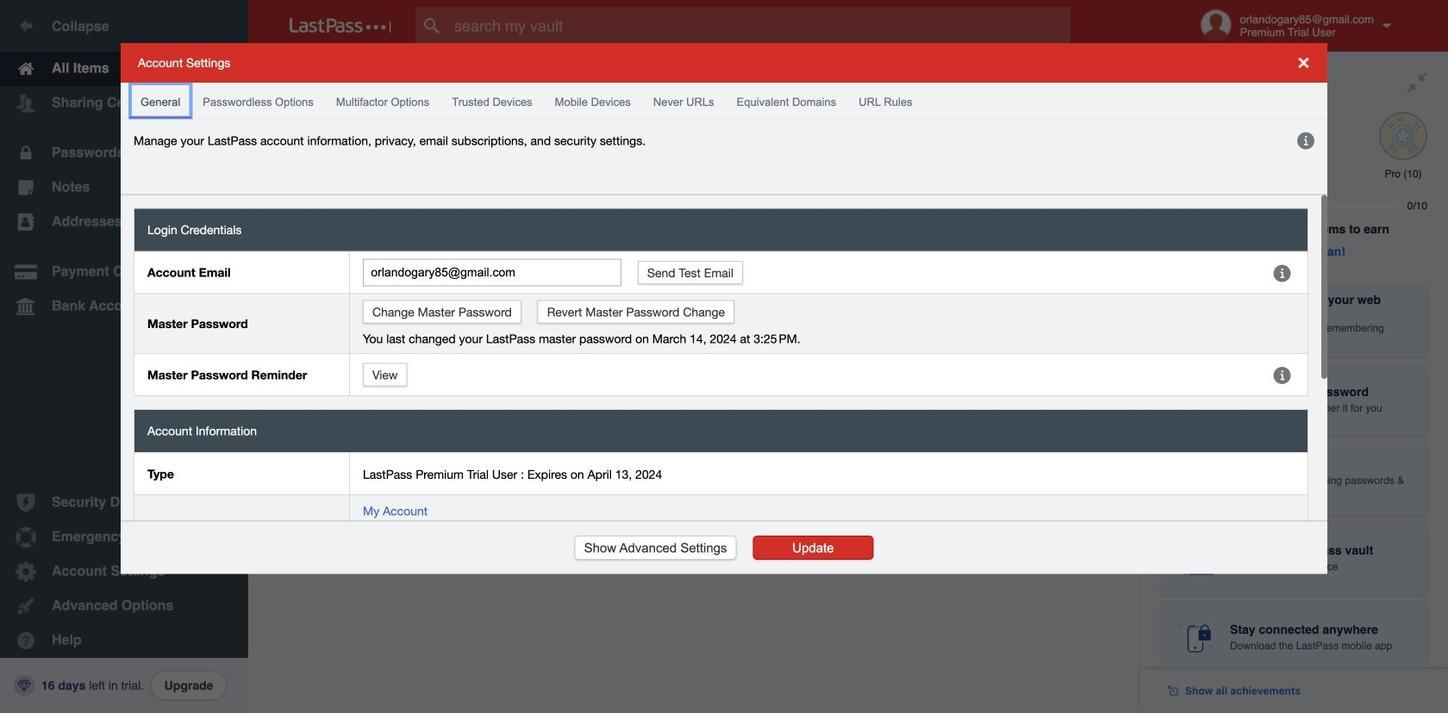 Task type: describe. For each thing, give the bounding box(es) containing it.
main navigation navigation
[[0, 0, 248, 714]]

lastpass image
[[290, 18, 391, 34]]



Task type: locate. For each thing, give the bounding box(es) containing it.
search my vault text field
[[416, 7, 1105, 45]]

main content main content
[[248, 52, 1140, 56]]

Search search field
[[416, 7, 1105, 45]]



Task type: vqa. For each thing, say whether or not it's contained in the screenshot.
LASTPASS IMAGE
yes



